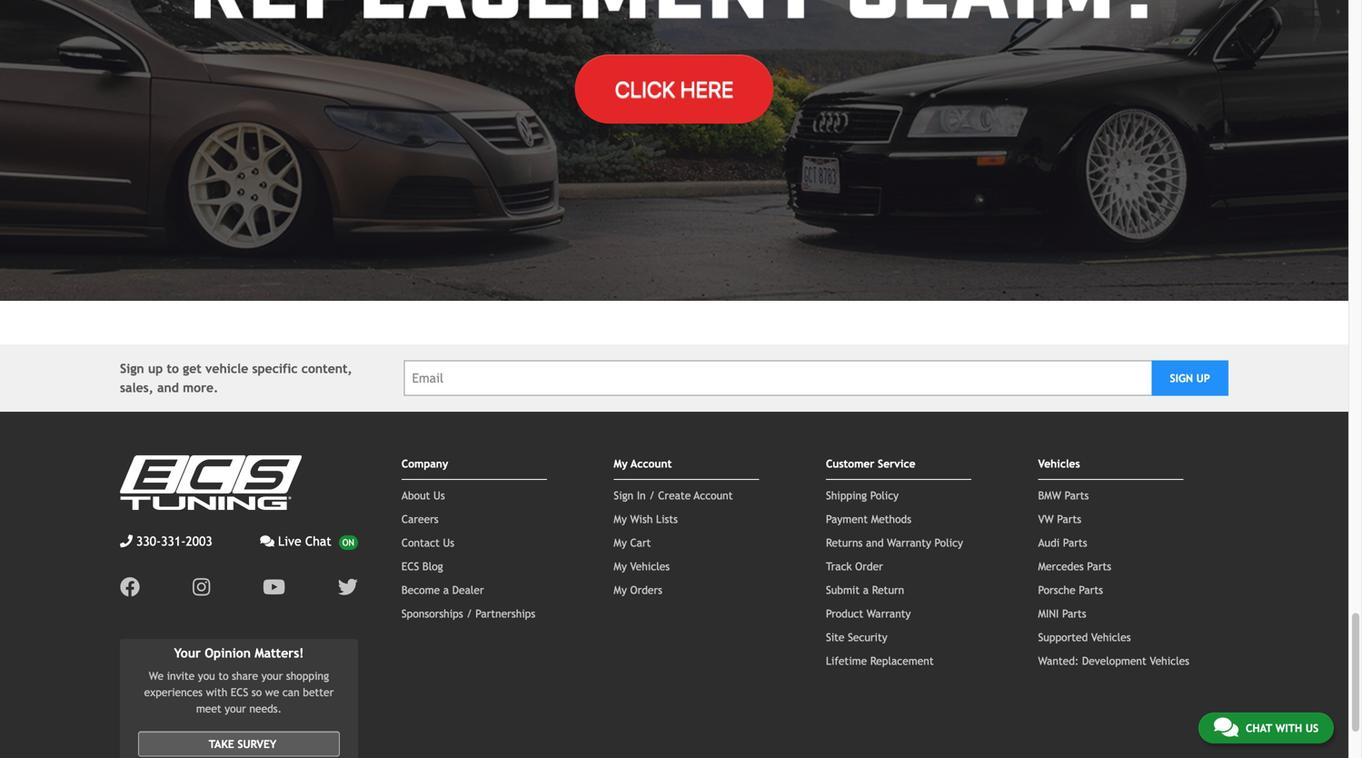 Task type: vqa. For each thing, say whether or not it's contained in the screenshot.
Porsche Parts link
yes



Task type: locate. For each thing, give the bounding box(es) containing it.
vehicles up wanted: development vehicles
[[1092, 631, 1132, 644]]

1 vertical spatial to
[[219, 670, 229, 682]]

my cart link
[[614, 536, 651, 549]]

sign
[[120, 361, 144, 376], [1171, 372, 1194, 384], [614, 489, 634, 502]]

methods
[[872, 513, 912, 525]]

a left return
[[863, 584, 869, 596]]

chat right live
[[305, 534, 332, 549]]

1 vertical spatial your
[[225, 702, 246, 715]]

parts down porsche parts
[[1063, 607, 1087, 620]]

account right create at bottom
[[694, 489, 733, 502]]

my for my account
[[614, 457, 628, 470]]

/ down dealer
[[467, 607, 472, 620]]

mini parts
[[1039, 607, 1087, 620]]

up for sign up
[[1197, 372, 1211, 384]]

2 a from the left
[[863, 584, 869, 596]]

warranty down 'methods'
[[888, 536, 932, 549]]

parts up porsche parts
[[1088, 560, 1112, 573]]

parts down mercedes parts link
[[1079, 584, 1104, 596]]

click here
[[615, 76, 734, 102]]

your right meet
[[225, 702, 246, 715]]

experiences
[[144, 686, 203, 699]]

mini parts link
[[1039, 607, 1087, 620]]

my left orders
[[614, 584, 627, 596]]

330-331-2003
[[136, 534, 212, 549]]

a for become
[[443, 584, 449, 596]]

to right "you" at the bottom of page
[[219, 670, 229, 682]]

porsche parts
[[1039, 584, 1104, 596]]

chat
[[305, 534, 332, 549], [1246, 722, 1273, 735]]

account
[[631, 457, 672, 470], [694, 489, 733, 502]]

shopping
[[286, 670, 329, 682]]

0 horizontal spatial up
[[148, 361, 163, 376]]

your opinion matters!
[[174, 646, 304, 660]]

create
[[658, 489, 691, 502]]

my up my wish lists link
[[614, 457, 628, 470]]

0 horizontal spatial ecs
[[231, 686, 248, 699]]

parts for vw parts
[[1058, 513, 1082, 525]]

return
[[873, 584, 905, 596]]

to left get
[[167, 361, 179, 376]]

us right about
[[434, 489, 445, 502]]

vehicles
[[1039, 457, 1081, 470], [631, 560, 670, 573], [1092, 631, 1132, 644], [1150, 654, 1190, 667]]

product warranty
[[826, 607, 911, 620]]

2 horizontal spatial sign
[[1171, 372, 1194, 384]]

so
[[252, 686, 262, 699]]

a left dealer
[[443, 584, 449, 596]]

parts up mercedes parts link
[[1064, 536, 1088, 549]]

my left wish
[[614, 513, 627, 525]]

track order link
[[826, 560, 884, 573]]

opinion
[[205, 646, 251, 660]]

sign for sign up to get vehicle specific content, sales, and more.
[[120, 361, 144, 376]]

ecs left so
[[231, 686, 248, 699]]

with up meet
[[206, 686, 228, 699]]

submit a return link
[[826, 584, 905, 596]]

with right comments image
[[1276, 722, 1303, 735]]

facebook logo image
[[120, 577, 140, 597]]

parts right vw
[[1058, 513, 1082, 525]]

comments image
[[260, 535, 275, 548]]

lifetime replacement
[[826, 654, 934, 667]]

sign up
[[1171, 372, 1211, 384]]

4 my from the top
[[614, 560, 627, 573]]

0 vertical spatial us
[[434, 489, 445, 502]]

wanted: development vehicles
[[1039, 654, 1190, 667]]

1 vertical spatial chat
[[1246, 722, 1273, 735]]

1 vertical spatial with
[[1276, 722, 1303, 735]]

up inside sign up to get vehicle specific content, sales, and more.
[[148, 361, 163, 376]]

2 my from the top
[[614, 513, 627, 525]]

click
[[615, 76, 676, 102]]

take survey button
[[138, 731, 340, 757]]

development
[[1083, 654, 1147, 667]]

330-331-2003 link
[[120, 532, 212, 551]]

1 horizontal spatial and
[[866, 536, 884, 549]]

0 horizontal spatial policy
[[871, 489, 899, 502]]

warranty down return
[[867, 607, 911, 620]]

1 a from the left
[[443, 584, 449, 596]]

and inside sign up to get vehicle specific content, sales, and more.
[[157, 380, 179, 395]]

payment
[[826, 513, 868, 525]]

blog
[[423, 560, 443, 573]]

you
[[198, 670, 215, 682]]

1 vertical spatial ecs
[[231, 686, 248, 699]]

0 vertical spatial and
[[157, 380, 179, 395]]

my for my orders
[[614, 584, 627, 596]]

Email email field
[[404, 360, 1153, 396]]

0 vertical spatial warranty
[[888, 536, 932, 549]]

1 horizontal spatial to
[[219, 670, 229, 682]]

us right the contact
[[443, 536, 455, 549]]

us right comments image
[[1306, 722, 1319, 735]]

sponsorships / partnerships link
[[402, 607, 536, 620]]

0 horizontal spatial to
[[167, 361, 179, 376]]

vehicles up the bmw parts
[[1039, 457, 1081, 470]]

ecs inside we invite you to share your shopping experiences with ecs so we can better meet your needs.
[[231, 686, 248, 699]]

better
[[303, 686, 334, 699]]

about us
[[402, 489, 445, 502]]

shipping policy link
[[826, 489, 899, 502]]

1 horizontal spatial a
[[863, 584, 869, 596]]

returns and warranty policy link
[[826, 536, 964, 549]]

click here button
[[575, 55, 774, 124]]

a
[[443, 584, 449, 596], [863, 584, 869, 596]]

parts right bmw
[[1065, 489, 1090, 502]]

wish
[[631, 513, 653, 525]]

1 my from the top
[[614, 457, 628, 470]]

1 horizontal spatial sign
[[614, 489, 634, 502]]

0 vertical spatial ecs
[[402, 560, 419, 573]]

live
[[278, 534, 302, 549]]

chat right comments image
[[1246, 722, 1273, 735]]

and up 'order'
[[866, 536, 884, 549]]

my down my cart link
[[614, 560, 627, 573]]

my cart
[[614, 536, 651, 549]]

5 my from the top
[[614, 584, 627, 596]]

my left cart
[[614, 536, 627, 549]]

audi parts link
[[1039, 536, 1088, 549]]

twitter logo image
[[338, 577, 358, 597]]

0 vertical spatial with
[[206, 686, 228, 699]]

sign up button
[[1152, 360, 1229, 396]]

and
[[157, 380, 179, 395], [866, 536, 884, 549]]

replacement
[[871, 654, 934, 667]]

submit
[[826, 584, 860, 596]]

0 horizontal spatial account
[[631, 457, 672, 470]]

sign inside sign up to get vehicle specific content, sales, and more.
[[120, 361, 144, 376]]

1 horizontal spatial your
[[262, 670, 283, 682]]

wanted: development vehicles link
[[1039, 654, 1190, 667]]

chat with us
[[1246, 722, 1319, 735]]

parts for mini parts
[[1063, 607, 1087, 620]]

1 horizontal spatial /
[[649, 489, 655, 502]]

1 vertical spatial account
[[694, 489, 733, 502]]

my orders
[[614, 584, 663, 596]]

my account
[[614, 457, 672, 470]]

audi parts
[[1039, 536, 1088, 549]]

1 vertical spatial and
[[866, 536, 884, 549]]

comments image
[[1215, 716, 1239, 738]]

instagram logo image
[[193, 577, 210, 597]]

0 horizontal spatial chat
[[305, 534, 332, 549]]

/ right in
[[649, 489, 655, 502]]

0 horizontal spatial sign
[[120, 361, 144, 376]]

1 horizontal spatial policy
[[935, 536, 964, 549]]

and right sales,
[[157, 380, 179, 395]]

1 horizontal spatial account
[[694, 489, 733, 502]]

0 horizontal spatial and
[[157, 380, 179, 395]]

0 horizontal spatial /
[[467, 607, 472, 620]]

1 vertical spatial /
[[467, 607, 472, 620]]

0 vertical spatial to
[[167, 361, 179, 376]]

0 vertical spatial your
[[262, 670, 283, 682]]

vw
[[1039, 513, 1054, 525]]

ecs left blog
[[402, 560, 419, 573]]

0 horizontal spatial with
[[206, 686, 228, 699]]

1 vertical spatial us
[[443, 536, 455, 549]]

ecs blog link
[[402, 560, 443, 573]]

0 horizontal spatial a
[[443, 584, 449, 596]]

vehicles right development
[[1150, 654, 1190, 667]]

sign for sign up
[[1171, 372, 1194, 384]]

1 horizontal spatial chat
[[1246, 722, 1273, 735]]

content,
[[302, 361, 352, 376]]

3 my from the top
[[614, 536, 627, 549]]

account up in
[[631, 457, 672, 470]]

0 vertical spatial /
[[649, 489, 655, 502]]

service
[[878, 457, 916, 470]]

mercedes
[[1039, 560, 1084, 573]]

we invite you to share your shopping experiences with ecs so we can better meet your needs.
[[144, 670, 334, 715]]

your
[[262, 670, 283, 682], [225, 702, 246, 715]]

my for my wish lists
[[614, 513, 627, 525]]

take survey
[[209, 738, 277, 751]]

330-
[[136, 534, 161, 549]]

product warranty link
[[826, 607, 911, 620]]

1 vertical spatial warranty
[[867, 607, 911, 620]]

sign inside button
[[1171, 372, 1194, 384]]

returns
[[826, 536, 863, 549]]

payment methods
[[826, 513, 912, 525]]

up inside button
[[1197, 372, 1211, 384]]

customer
[[826, 457, 875, 470]]

payment methods link
[[826, 513, 912, 525]]

parts
[[1065, 489, 1090, 502], [1058, 513, 1082, 525], [1064, 536, 1088, 549], [1088, 560, 1112, 573], [1079, 584, 1104, 596], [1063, 607, 1087, 620]]

shipping policy
[[826, 489, 899, 502]]

your up we
[[262, 670, 283, 682]]

policy
[[871, 489, 899, 502], [935, 536, 964, 549]]

parts for porsche parts
[[1079, 584, 1104, 596]]

bmw parts link
[[1039, 489, 1090, 502]]

meet
[[196, 702, 222, 715]]

/
[[649, 489, 655, 502], [467, 607, 472, 620]]

1 horizontal spatial ecs
[[402, 560, 419, 573]]

2 vertical spatial us
[[1306, 722, 1319, 735]]

1 horizontal spatial up
[[1197, 372, 1211, 384]]



Task type: describe. For each thing, give the bounding box(es) containing it.
your
[[174, 646, 201, 660]]

phone image
[[120, 535, 133, 548]]

take
[[209, 738, 234, 751]]

2003
[[186, 534, 212, 549]]

about
[[402, 489, 430, 502]]

vehicles up orders
[[631, 560, 670, 573]]

sign in / create account link
[[614, 489, 733, 502]]

up for sign up to get vehicle specific content, sales, and more.
[[148, 361, 163, 376]]

contact us link
[[402, 536, 455, 549]]

vw parts link
[[1039, 513, 1082, 525]]

can
[[283, 686, 300, 699]]

bmw parts
[[1039, 489, 1090, 502]]

my vehicles
[[614, 560, 670, 573]]

lifetime
[[826, 654, 867, 667]]

live chat link
[[260, 532, 358, 551]]

lists
[[656, 513, 678, 525]]

track order
[[826, 560, 884, 573]]

site security
[[826, 631, 888, 644]]

chat with us link
[[1199, 713, 1335, 744]]

partnerships
[[476, 607, 536, 620]]

0 vertical spatial policy
[[871, 489, 899, 502]]

to inside we invite you to share your shopping experiences with ecs so we can better meet your needs.
[[219, 670, 229, 682]]

we
[[265, 686, 279, 699]]

parts for mercedes parts
[[1088, 560, 1112, 573]]

1 horizontal spatial with
[[1276, 722, 1303, 735]]

ecs blog
[[402, 560, 443, 573]]

site
[[826, 631, 845, 644]]

share
[[232, 670, 258, 682]]

my wish lists link
[[614, 513, 678, 525]]

my for my vehicles
[[614, 560, 627, 573]]

track
[[826, 560, 852, 573]]

us for contact us
[[443, 536, 455, 549]]

careers link
[[402, 513, 439, 525]]

lifetime replacement link
[[826, 654, 934, 667]]

live chat
[[278, 534, 332, 549]]

submit a return
[[826, 584, 905, 596]]

porsche parts link
[[1039, 584, 1104, 596]]

my wish lists
[[614, 513, 678, 525]]

audi
[[1039, 536, 1060, 549]]

here
[[681, 76, 734, 102]]

contact
[[402, 536, 440, 549]]

parts for bmw parts
[[1065, 489, 1090, 502]]

we
[[149, 670, 164, 682]]

0 horizontal spatial your
[[225, 702, 246, 715]]

bmw
[[1039, 489, 1062, 502]]

careers
[[402, 513, 439, 525]]

specific
[[252, 361, 298, 376]]

get
[[183, 361, 202, 376]]

my orders link
[[614, 584, 663, 596]]

mercedes parts link
[[1039, 560, 1112, 573]]

supported vehicles link
[[1039, 631, 1132, 644]]

supported vehicles
[[1039, 631, 1132, 644]]

youtube logo image
[[263, 577, 285, 597]]

us for about us
[[434, 489, 445, 502]]

sign up to get vehicle specific content, sales, and more.
[[120, 361, 352, 395]]

mercedes parts
[[1039, 560, 1112, 573]]

331-
[[161, 534, 186, 549]]

to inside sign up to get vehicle specific content, sales, and more.
[[167, 361, 179, 376]]

with inside we invite you to share your shopping experiences with ecs so we can better meet your needs.
[[206, 686, 228, 699]]

dealer
[[452, 584, 484, 596]]

customer service
[[826, 457, 916, 470]]

my vehicles link
[[614, 560, 670, 573]]

product
[[826, 607, 864, 620]]

a for submit
[[863, 584, 869, 596]]

returns and warranty policy
[[826, 536, 964, 549]]

survey
[[238, 738, 277, 751]]

sign for sign in / create account
[[614, 489, 634, 502]]

become a dealer link
[[402, 584, 484, 596]]

ecs tuning image
[[120, 455, 302, 510]]

sponsorships
[[402, 607, 463, 620]]

in
[[637, 489, 646, 502]]

0 vertical spatial chat
[[305, 534, 332, 549]]

orders
[[631, 584, 663, 596]]

porsche
[[1039, 584, 1076, 596]]

vehicle
[[205, 361, 248, 376]]

claim image
[[0, 0, 1349, 301]]

sales,
[[120, 380, 154, 395]]

needs.
[[250, 702, 282, 715]]

parts for audi parts
[[1064, 536, 1088, 549]]

sign in / create account
[[614, 489, 733, 502]]

company
[[402, 457, 448, 470]]

site security link
[[826, 631, 888, 644]]

my for my cart
[[614, 536, 627, 549]]

more.
[[183, 380, 218, 395]]

1 vertical spatial policy
[[935, 536, 964, 549]]

mini
[[1039, 607, 1060, 620]]

0 vertical spatial account
[[631, 457, 672, 470]]

take survey link
[[138, 731, 340, 757]]



